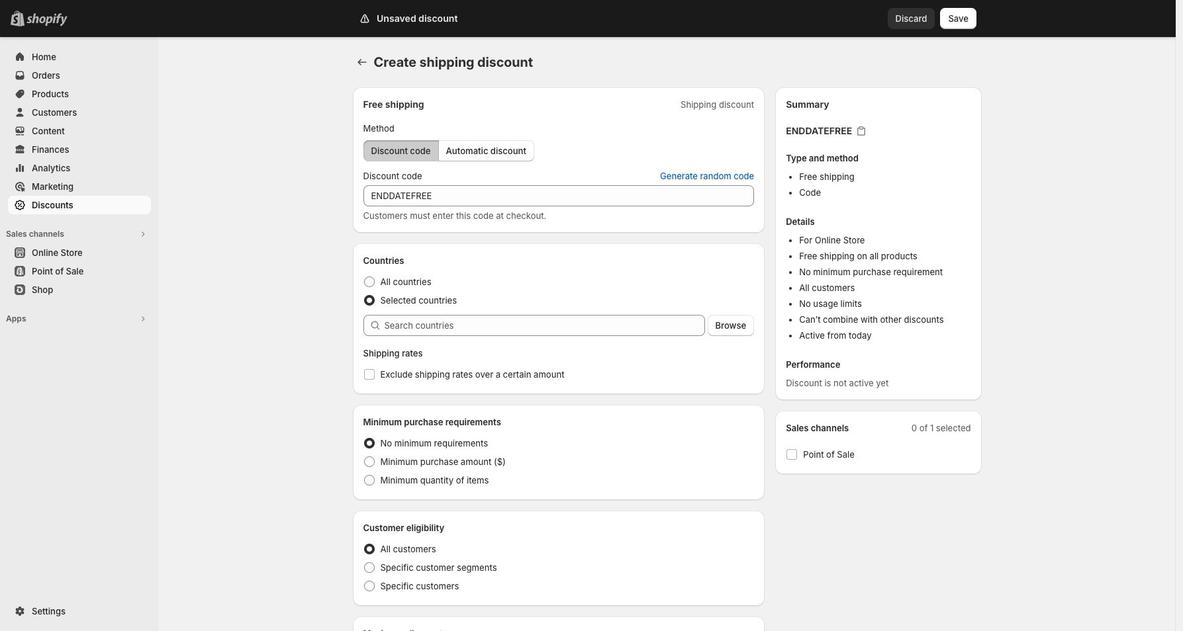 Task type: vqa. For each thing, say whether or not it's contained in the screenshot.
the my store icon
no



Task type: locate. For each thing, give the bounding box(es) containing it.
None text field
[[363, 185, 754, 207]]



Task type: describe. For each thing, give the bounding box(es) containing it.
shopify image
[[26, 13, 68, 26]]

Search countries text field
[[384, 315, 705, 336]]



